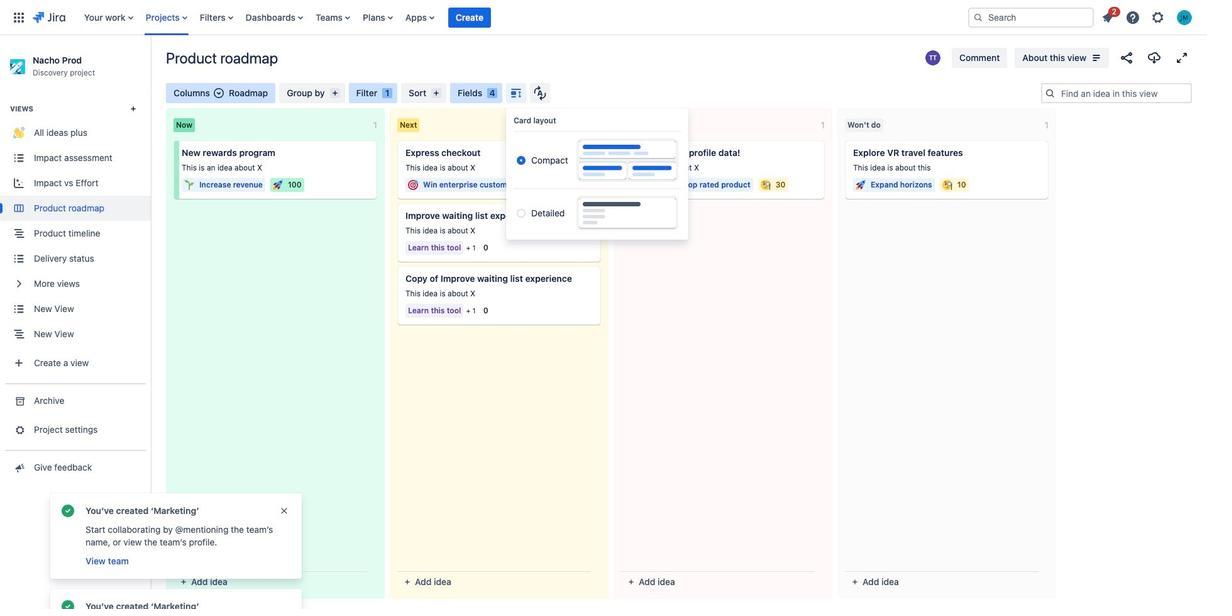Task type: locate. For each thing, give the bounding box(es) containing it.
1 horizontal spatial list
[[1097, 5, 1200, 29]]

:trophy: image
[[632, 180, 642, 190]]

1 horizontal spatial list item
[[1097, 5, 1121, 27]]

None radio
[[517, 156, 526, 165], [517, 209, 526, 218], [517, 156, 526, 165], [517, 209, 526, 218]]

card layout: compact image
[[509, 86, 524, 101]]

success image
[[60, 503, 75, 518]]

jira image
[[33, 10, 65, 25], [33, 10, 65, 25]]

jira product discovery navigation element
[[0, 35, 151, 609]]

:trophy: image
[[632, 180, 642, 190]]

Search field
[[969, 7, 1095, 27]]

:face_with_monocle: image for :rocket: icon
[[943, 180, 953, 190]]

None search field
[[969, 7, 1095, 27]]

:wave: image
[[13, 127, 25, 139], [13, 127, 25, 139]]

2 add image from the left
[[403, 577, 413, 587]]

1 add image from the left
[[179, 577, 189, 587]]

banner
[[0, 0, 1208, 35]]

:rocket: image
[[273, 180, 283, 190], [273, 180, 283, 190], [856, 180, 866, 190]]

0 horizontal spatial list
[[78, 0, 959, 35]]

:yellow_star: image
[[529, 180, 539, 190]]

group
[[0, 88, 151, 383]]

:face_with_monocle: image
[[761, 180, 771, 190], [943, 180, 953, 190], [943, 180, 953, 190]]

open idea image
[[362, 141, 377, 156], [810, 141, 825, 156], [1034, 141, 1049, 156], [586, 267, 601, 282]]

search image
[[974, 12, 984, 22]]

autosave is enabled image
[[534, 86, 547, 101]]

list item
[[449, 0, 491, 35], [1097, 5, 1121, 27]]

feedback image
[[12, 461, 25, 474]]

settings image
[[1151, 10, 1166, 25]]

:seedling: image
[[184, 180, 194, 190], [184, 180, 194, 190]]

single select dropdown image
[[214, 88, 224, 98]]

:yellow_star: image
[[529, 180, 539, 190]]

export image
[[1148, 50, 1163, 65]]

add image
[[179, 577, 189, 587], [403, 577, 413, 587], [627, 577, 637, 587], [851, 577, 861, 587]]

0 horizontal spatial list item
[[449, 0, 491, 35]]

:dart: image
[[408, 180, 418, 190]]

list
[[78, 0, 959, 35], [1097, 5, 1200, 29]]

share image
[[1120, 50, 1135, 65]]

:face_with_monocle: image for :trophy: icon
[[761, 180, 771, 190]]

expand image
[[1175, 50, 1190, 65]]



Task type: vqa. For each thing, say whether or not it's contained in the screenshot.
search field
yes



Task type: describe. For each thing, give the bounding box(es) containing it.
your profile and settings image
[[1178, 10, 1193, 25]]

success image
[[60, 599, 75, 609]]

appswitcher icon image
[[11, 10, 26, 25]]

3 add image from the left
[[627, 577, 637, 587]]

current project sidebar image
[[137, 50, 165, 75]]

4 add image from the left
[[851, 577, 861, 587]]

dismiss image
[[279, 506, 289, 516]]

show description image
[[1090, 50, 1105, 65]]

:face_with_monocle: image
[[761, 180, 771, 190]]

project settings image
[[12, 424, 25, 436]]

notifications image
[[1101, 10, 1116, 25]]

:rocket: image
[[856, 180, 866, 190]]

:dart: image
[[408, 180, 418, 190]]

help image
[[1126, 10, 1141, 25]]

Find an idea in this view field
[[1058, 84, 1192, 102]]

primary element
[[8, 0, 959, 35]]



